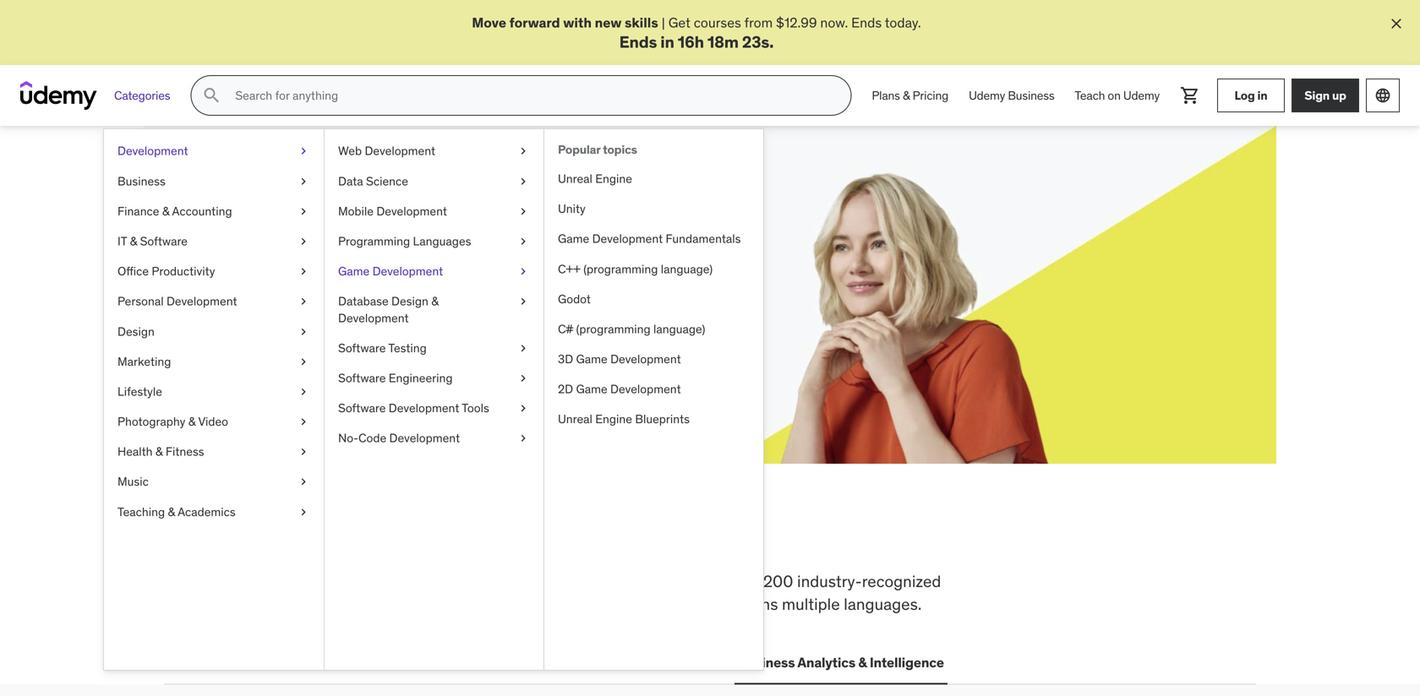 Task type: locate. For each thing, give the bounding box(es) containing it.
& right teaching
[[168, 505, 175, 520]]

it
[[118, 234, 127, 249], [304, 654, 315, 672]]

xsmall image for development
[[297, 143, 310, 160]]

3d
[[558, 352, 573, 367]]

2 horizontal spatial for
[[705, 572, 725, 592]]

today. down potential
[[334, 261, 371, 278]]

xsmall image
[[297, 173, 310, 190], [297, 203, 310, 220], [297, 263, 310, 280], [517, 263, 530, 280], [297, 294, 310, 310], [517, 294, 530, 310], [297, 324, 310, 340], [297, 354, 310, 370], [517, 400, 530, 417], [297, 414, 310, 430], [517, 430, 530, 447], [297, 444, 310, 461], [297, 474, 310, 491]]

data science down professional
[[514, 654, 597, 672]]

design down personal on the top left of the page
[[118, 324, 155, 339]]

0 vertical spatial design
[[392, 294, 429, 309]]

game
[[558, 231, 590, 247], [338, 264, 370, 279], [576, 352, 608, 367], [576, 382, 608, 397]]

1 horizontal spatial web
[[338, 143, 362, 159]]

(programming down game development fundamentals
[[584, 262, 658, 277]]

fitness
[[166, 444, 204, 460]]

mobile development
[[338, 204, 447, 219]]

today. right now.
[[885, 14, 921, 31]]

web inside web development 'button'
[[167, 654, 196, 672]]

0 horizontal spatial science
[[366, 174, 408, 189]]

leadership
[[424, 654, 494, 672]]

0 vertical spatial science
[[366, 174, 408, 189]]

2d game development link
[[545, 375, 764, 405]]

skills
[[225, 200, 301, 235]]

1 horizontal spatial design
[[392, 294, 429, 309]]

game right the 3d
[[576, 352, 608, 367]]

& for video
[[188, 414, 196, 430]]

0 vertical spatial data
[[338, 174, 363, 189]]

skills for your future expand your potential with a course for as little as $12.99. sale ends today.
[[225, 200, 524, 278]]

1 vertical spatial data science
[[514, 654, 597, 672]]

teaching
[[118, 505, 165, 520]]

xsmall image inside teaching & academics link
[[297, 504, 310, 521]]

software down software testing
[[338, 371, 386, 386]]

xsmall image inside design link
[[297, 324, 310, 340]]

web development inside web development link
[[338, 143, 435, 159]]

0 horizontal spatial data science
[[338, 174, 408, 189]]

all the skills you need in one place
[[164, 516, 727, 560]]

& right analytics
[[859, 654, 867, 672]]

0 horizontal spatial data
[[338, 174, 363, 189]]

0 horizontal spatial design
[[118, 324, 155, 339]]

mobile
[[338, 204, 374, 219]]

engine down the '2d game development' in the left of the page
[[596, 412, 632, 427]]

& down 'game development' link
[[431, 294, 439, 309]]

unity link
[[545, 194, 764, 224]]

marketing link
[[104, 347, 324, 377]]

data down professional
[[514, 654, 544, 672]]

udemy business link
[[959, 75, 1065, 116]]

0 vertical spatial data science
[[338, 174, 408, 189]]

& for academics
[[168, 505, 175, 520]]

personal development link
[[104, 287, 324, 317]]

c++ (programming language)
[[558, 262, 713, 277]]

xsmall image for data science
[[517, 173, 530, 190]]

personal development
[[118, 294, 237, 309]]

1 vertical spatial it
[[304, 654, 315, 672]]

web development inside web development 'button'
[[167, 654, 283, 672]]

& for software
[[130, 234, 137, 249]]

1 horizontal spatial as
[[510, 242, 524, 259]]

1 vertical spatial business
[[118, 174, 166, 189]]

finance & accounting
[[118, 204, 232, 219]]

need
[[445, 516, 526, 560]]

health & fitness
[[118, 444, 204, 460]]

including
[[540, 572, 605, 592]]

xsmall image inside 'game development' link
[[517, 263, 530, 280]]

xsmall image for web development
[[517, 143, 530, 160]]

xsmall image for design
[[297, 324, 310, 340]]

0 horizontal spatial for
[[306, 200, 345, 235]]

development inside 'link'
[[592, 231, 663, 247]]

web development link
[[325, 136, 544, 166]]

for right course
[[443, 242, 460, 259]]

business down spans
[[738, 654, 795, 672]]

office
[[118, 264, 149, 279]]

2 engine from the top
[[596, 412, 632, 427]]

game development fundamentals link
[[545, 224, 764, 254]]

0 vertical spatial in
[[661, 32, 675, 52]]

xsmall image inside software testing link
[[517, 340, 530, 357]]

xsmall image for software development tools
[[517, 400, 530, 417]]

1 vertical spatial today.
[[334, 261, 371, 278]]

& up office
[[130, 234, 137, 249]]

0 vertical spatial engine
[[596, 171, 632, 186]]

unreal down popular
[[558, 171, 593, 186]]

the
[[220, 516, 274, 560]]

software up the office productivity
[[140, 234, 188, 249]]

teach on udemy
[[1075, 88, 1160, 103]]

office productivity link
[[104, 257, 324, 287]]

skills left |
[[625, 14, 658, 31]]

business for business
[[118, 174, 166, 189]]

0 horizontal spatial it
[[118, 234, 127, 249]]

game right 2d
[[576, 382, 608, 397]]

topics,
[[488, 572, 536, 592]]

1 vertical spatial in
[[1258, 88, 1268, 103]]

1 vertical spatial language)
[[654, 322, 706, 337]]

2 unreal from the top
[[558, 412, 593, 427]]

& inside database design & development
[[431, 294, 439, 309]]

1 as from the left
[[463, 242, 477, 259]]

in inside move forward with new skills | get courses from $12.99 now. ends today. ends in 16h 18m 23s .
[[661, 32, 675, 52]]

0 vertical spatial web development
[[338, 143, 435, 159]]

game down unity
[[558, 231, 590, 247]]

your
[[350, 200, 412, 235], [274, 242, 300, 259]]

2 vertical spatial business
[[738, 654, 795, 672]]

ends down new
[[620, 32, 657, 52]]

(programming for c#
[[576, 322, 651, 337]]

development inside database design & development
[[338, 311, 409, 326]]

move
[[472, 14, 506, 31]]

no-
[[338, 431, 359, 446]]

0 horizontal spatial your
[[274, 242, 300, 259]]

web inside web development link
[[338, 143, 362, 159]]

0 vertical spatial language)
[[661, 262, 713, 277]]

software development tools
[[338, 401, 489, 416]]

software development tools link
[[325, 394, 544, 424]]

xsmall image inside software development tools link
[[517, 400, 530, 417]]

xsmall image for music
[[297, 474, 310, 491]]

for up potential
[[306, 200, 345, 235]]

0 horizontal spatial web
[[167, 654, 196, 672]]

xsmall image inside the data science link
[[517, 173, 530, 190]]

udemy right pricing
[[969, 88, 1005, 103]]

science for the data science link
[[366, 174, 408, 189]]

development down engineering
[[389, 401, 459, 416]]

game inside 'link'
[[558, 231, 590, 247]]

with left the a
[[360, 242, 385, 259]]

business up finance
[[118, 174, 166, 189]]

godot
[[558, 292, 591, 307]]

1 vertical spatial skills
[[280, 516, 371, 560]]

game up database
[[338, 264, 370, 279]]

1 vertical spatial for
[[443, 242, 460, 259]]

0 horizontal spatial udemy
[[969, 88, 1005, 103]]

science inside data science button
[[547, 654, 597, 672]]

productivity
[[152, 264, 215, 279]]

1 unreal from the top
[[558, 171, 593, 186]]

udemy inside "link"
[[969, 88, 1005, 103]]

skills inside covering critical workplace skills to technical topics, including prep content for over 200 industry-recognized certifications, our catalog supports well-rounded professional development and spans multiple languages.
[[362, 572, 398, 592]]

development down software development tools link
[[389, 431, 460, 446]]

2 horizontal spatial business
[[1008, 88, 1055, 103]]

skills inside move forward with new skills | get courses from $12.99 now. ends today. ends in 16h 18m 23s .
[[625, 14, 658, 31]]

development up the data science link
[[365, 143, 435, 159]]

xsmall image for database design & development
[[517, 294, 530, 310]]

1 vertical spatial web development
[[167, 654, 283, 672]]

2d game development
[[558, 382, 681, 397]]

programming languages link
[[325, 227, 544, 257]]

1 horizontal spatial today.
[[885, 14, 921, 31]]

xsmall image inside lifestyle link
[[297, 384, 310, 400]]

design down game development
[[392, 294, 429, 309]]

0 vertical spatial business
[[1008, 88, 1055, 103]]

0 vertical spatial for
[[306, 200, 345, 235]]

xsmall image inside 'finance & accounting' link
[[297, 203, 310, 220]]

it & software link
[[104, 227, 324, 257]]

1 horizontal spatial business
[[738, 654, 795, 672]]

software up software engineering
[[338, 341, 386, 356]]

analytics
[[798, 654, 856, 672]]

0 vertical spatial it
[[118, 234, 127, 249]]

science up mobile development
[[366, 174, 408, 189]]

communication button
[[614, 643, 721, 684]]

0 vertical spatial your
[[350, 200, 412, 235]]

1 horizontal spatial it
[[304, 654, 315, 672]]

as left little
[[463, 242, 477, 259]]

certifications
[[318, 654, 404, 672]]

skills up supports
[[362, 572, 398, 592]]

data for data science button
[[514, 654, 544, 672]]

1 vertical spatial data
[[514, 654, 544, 672]]

with left new
[[563, 14, 592, 31]]

1 horizontal spatial web development
[[338, 143, 435, 159]]

0 horizontal spatial as
[[463, 242, 477, 259]]

game development link
[[325, 257, 544, 287]]

xsmall image for marketing
[[297, 354, 310, 370]]

categories
[[114, 88, 170, 103]]

development down course
[[373, 264, 443, 279]]

covering critical workplace skills to technical topics, including prep content for over 200 industry-recognized certifications, our catalog supports well-rounded professional development and spans multiple languages.
[[164, 572, 941, 615]]

languages.
[[844, 594, 922, 615]]

xsmall image inside no-code development link
[[517, 430, 530, 447]]

code
[[358, 431, 387, 446]]

in down |
[[661, 32, 675, 52]]

Search for anything text field
[[232, 81, 831, 110]]

udemy right on
[[1124, 88, 1160, 103]]

ends right now.
[[852, 14, 882, 31]]

xsmall image inside web development link
[[517, 143, 530, 160]]

0 vertical spatial with
[[563, 14, 592, 31]]

ends
[[852, 14, 882, 31], [620, 32, 657, 52]]

development down 'c# (programming language)' link
[[611, 352, 681, 367]]

2 udemy from the left
[[1124, 88, 1160, 103]]

& right health
[[156, 444, 163, 460]]

1 vertical spatial web
[[167, 654, 196, 672]]

photography & video
[[118, 414, 228, 430]]

1 vertical spatial engine
[[596, 412, 632, 427]]

development down certifications,
[[199, 654, 283, 672]]

software for software testing
[[338, 341, 386, 356]]

(programming
[[584, 262, 658, 277], [576, 322, 651, 337]]

plans & pricing
[[872, 88, 949, 103]]

1 horizontal spatial data science
[[514, 654, 597, 672]]

1 horizontal spatial data
[[514, 654, 544, 672]]

it inside button
[[304, 654, 315, 672]]

language) for c# (programming language)
[[654, 322, 706, 337]]

business for business analytics & intelligence
[[738, 654, 795, 672]]

2 vertical spatial skills
[[362, 572, 398, 592]]

0 vertical spatial today.
[[885, 14, 921, 31]]

for up "and"
[[705, 572, 725, 592]]

development inside 'button'
[[199, 654, 283, 672]]

no-code development link
[[325, 424, 544, 454]]

0 horizontal spatial in
[[532, 516, 565, 560]]

it up office
[[118, 234, 127, 249]]

web up mobile
[[338, 143, 362, 159]]

software up code at bottom
[[338, 401, 386, 416]]

xsmall image inside office productivity link
[[297, 263, 310, 280]]

& right plans
[[903, 88, 910, 103]]

web development up the data science link
[[338, 143, 435, 159]]

xsmall image inside "it & software" link
[[297, 233, 310, 250]]

with inside move forward with new skills | get courses from $12.99 now. ends today. ends in 16h 18m 23s .
[[563, 14, 592, 31]]

software for software development tools
[[338, 401, 386, 416]]

0 vertical spatial web
[[338, 143, 362, 159]]

xsmall image inside personal development link
[[297, 294, 310, 310]]

engine down "topics"
[[596, 171, 632, 186]]

2d
[[558, 382, 573, 397]]

language) down the godot link
[[654, 322, 706, 337]]

1 horizontal spatial udemy
[[1124, 88, 1160, 103]]

sign up link
[[1292, 79, 1360, 113]]

today.
[[885, 14, 921, 31], [334, 261, 371, 278]]

testing
[[388, 341, 427, 356]]

teaching & academics link
[[104, 497, 324, 528]]

unreal
[[558, 171, 593, 186], [558, 412, 593, 427]]

1 horizontal spatial for
[[443, 242, 460, 259]]

teaching & academics
[[118, 505, 236, 520]]

& inside button
[[859, 654, 867, 672]]

& left video
[[188, 414, 196, 430]]

unreal down 2d
[[558, 412, 593, 427]]

communication
[[617, 654, 718, 672]]

1 vertical spatial unreal
[[558, 412, 593, 427]]

xsmall image inside software engineering link
[[517, 370, 530, 387]]

over
[[729, 572, 760, 592]]

1 vertical spatial (programming
[[576, 322, 651, 337]]

science inside the data science link
[[366, 174, 408, 189]]

as right little
[[510, 242, 524, 259]]

from
[[745, 14, 773, 31]]

language) for c++ (programming language)
[[661, 262, 713, 277]]

photography
[[118, 414, 185, 430]]

xsmall image inside the business link
[[297, 173, 310, 190]]

language) down fundamentals
[[661, 262, 713, 277]]

development up c++ (programming language)
[[592, 231, 663, 247]]

in right log
[[1258, 88, 1268, 103]]

development down database
[[338, 311, 409, 326]]

web for web development 'button'
[[167, 654, 196, 672]]

close image
[[1388, 15, 1405, 32]]

unreal for unreal engine blueprints
[[558, 412, 593, 427]]

2 vertical spatial for
[[705, 572, 725, 592]]

.
[[770, 32, 774, 52]]

xsmall image for photography & video
[[297, 414, 310, 430]]

xsmall image inside health & fitness link
[[297, 444, 310, 461]]

0 vertical spatial skills
[[625, 14, 658, 31]]

data science inside button
[[514, 654, 597, 672]]

business left teach on the right of page
[[1008, 88, 1055, 103]]

data up mobile
[[338, 174, 363, 189]]

workplace
[[284, 572, 358, 592]]

(programming up 3d game development
[[576, 322, 651, 337]]

1 vertical spatial science
[[547, 654, 597, 672]]

1 vertical spatial with
[[360, 242, 385, 259]]

to
[[401, 572, 416, 592]]

technical
[[420, 572, 485, 592]]

0 horizontal spatial business
[[118, 174, 166, 189]]

0 horizontal spatial web development
[[167, 654, 283, 672]]

for inside covering critical workplace skills to technical topics, including prep content for over 200 industry-recognized certifications, our catalog supports well-rounded professional development and spans multiple languages.
[[705, 572, 725, 592]]

science down professional
[[547, 654, 597, 672]]

1 horizontal spatial in
[[661, 32, 675, 52]]

data inside button
[[514, 654, 544, 672]]

1 horizontal spatial with
[[563, 14, 592, 31]]

0 horizontal spatial with
[[360, 242, 385, 259]]

today. inside move forward with new skills | get courses from $12.99 now. ends today. ends in 16h 18m 23s .
[[885, 14, 921, 31]]

it left certifications
[[304, 654, 315, 672]]

xsmall image inside marketing link
[[297, 354, 310, 370]]

0 vertical spatial unreal
[[558, 171, 593, 186]]

today. inside the skills for your future expand your potential with a course for as little as $12.99. sale ends today.
[[334, 261, 371, 278]]

udemy business
[[969, 88, 1055, 103]]

engine for unreal engine
[[596, 171, 632, 186]]

mobile development link
[[325, 196, 544, 227]]

udemy
[[969, 88, 1005, 103], [1124, 88, 1160, 103]]

office productivity
[[118, 264, 215, 279]]

software for software engineering
[[338, 371, 386, 386]]

& right finance
[[162, 204, 169, 219]]

popular
[[558, 142, 601, 157]]

xsmall image inside development link
[[297, 143, 310, 160]]

xsmall image inside the "mobile development" link
[[517, 203, 530, 220]]

engine for unreal engine blueprints
[[596, 412, 632, 427]]

sign up
[[1305, 88, 1347, 103]]

in up including
[[532, 516, 565, 560]]

game development
[[338, 264, 443, 279]]

xsmall image for game development
[[517, 263, 530, 280]]

& for accounting
[[162, 204, 169, 219]]

xsmall image
[[297, 143, 310, 160], [517, 143, 530, 160], [517, 173, 530, 190], [517, 203, 530, 220], [297, 233, 310, 250], [517, 233, 530, 250], [517, 340, 530, 357], [517, 370, 530, 387], [297, 384, 310, 400], [297, 504, 310, 521]]

0 vertical spatial (programming
[[584, 262, 658, 277]]

with
[[563, 14, 592, 31], [360, 242, 385, 259]]

1 udemy from the left
[[969, 88, 1005, 103]]

web down certifications,
[[167, 654, 196, 672]]

1 horizontal spatial science
[[547, 654, 597, 672]]

xsmall image inside photography & video link
[[297, 414, 310, 430]]

academics
[[178, 505, 236, 520]]

1 horizontal spatial your
[[350, 200, 412, 235]]

log
[[1235, 88, 1255, 103]]

1 engine from the top
[[596, 171, 632, 186]]

xsmall image inside 'programming languages' link
[[517, 233, 530, 250]]

web development down certifications,
[[167, 654, 283, 672]]

business inside button
[[738, 654, 795, 672]]

xsmall image inside music link
[[297, 474, 310, 491]]

skills up workplace
[[280, 516, 371, 560]]

data science
[[338, 174, 408, 189], [514, 654, 597, 672]]

development
[[118, 143, 188, 159], [365, 143, 435, 159], [377, 204, 447, 219], [592, 231, 663, 247], [373, 264, 443, 279], [167, 294, 237, 309], [338, 311, 409, 326], [611, 352, 681, 367], [611, 382, 681, 397], [389, 401, 459, 416], [389, 431, 460, 446], [199, 654, 283, 672]]

0 horizontal spatial today.
[[334, 261, 371, 278]]

xsmall image inside the database design & development link
[[517, 294, 530, 310]]

data science up mobile
[[338, 174, 408, 189]]



Task type: vqa. For each thing, say whether or not it's contained in the screenshot.
THE "COURSE" to the middle
no



Task type: describe. For each thing, give the bounding box(es) containing it.
tools
[[462, 401, 489, 416]]

professional
[[516, 594, 604, 615]]

xsmall image for business
[[297, 173, 310, 190]]

personal
[[118, 294, 164, 309]]

xsmall image for personal development
[[297, 294, 310, 310]]

our
[[265, 594, 289, 615]]

video
[[198, 414, 228, 430]]

categories button
[[104, 75, 180, 116]]

design inside database design & development
[[392, 294, 429, 309]]

finance & accounting link
[[104, 196, 324, 227]]

xsmall image for health & fitness
[[297, 444, 310, 461]]

business inside "link"
[[1008, 88, 1055, 103]]

log in
[[1235, 88, 1268, 103]]

recognized
[[862, 572, 941, 592]]

content
[[646, 572, 702, 592]]

it certifications
[[304, 654, 404, 672]]

get
[[669, 14, 691, 31]]

c++
[[558, 262, 581, 277]]

place
[[639, 516, 727, 560]]

a
[[389, 242, 396, 259]]

database design & development link
[[325, 287, 544, 333]]

game development fundamentals
[[558, 231, 741, 247]]

unreal engine link
[[545, 164, 764, 194]]

little
[[480, 242, 507, 259]]

you
[[378, 516, 438, 560]]

now.
[[821, 14, 848, 31]]

teach on udemy link
[[1065, 75, 1170, 116]]

data science button
[[511, 643, 600, 684]]

science for data science button
[[547, 654, 597, 672]]

new
[[595, 14, 622, 31]]

data science for the data science link
[[338, 174, 408, 189]]

unreal engine blueprints link
[[545, 405, 764, 435]]

development down office productivity link
[[167, 294, 237, 309]]

catalog
[[293, 594, 346, 615]]

business analytics & intelligence
[[738, 654, 944, 672]]

& for pricing
[[903, 88, 910, 103]]

2 as from the left
[[510, 242, 524, 259]]

it for it & software
[[118, 234, 127, 249]]

xsmall image for no-code development
[[517, 430, 530, 447]]

shopping cart with 0 items image
[[1180, 86, 1201, 106]]

xsmall image for mobile development
[[517, 203, 530, 220]]

1 vertical spatial design
[[118, 324, 155, 339]]

with inside the skills for your future expand your potential with a course for as little as $12.99. sale ends today.
[[360, 242, 385, 259]]

game development element
[[544, 130, 764, 671]]

accounting
[[172, 204, 232, 219]]

c# (programming language)
[[558, 322, 706, 337]]

sale
[[272, 261, 298, 278]]

blueprints
[[635, 412, 690, 427]]

software testing
[[338, 341, 427, 356]]

future
[[417, 200, 499, 235]]

xsmall image for teaching & academics
[[297, 504, 310, 521]]

(programming for c++
[[584, 262, 658, 277]]

1 horizontal spatial ends
[[852, 14, 882, 31]]

c++ (programming language) link
[[545, 254, 764, 284]]

unreal for unreal engine
[[558, 171, 593, 186]]

up
[[1333, 88, 1347, 103]]

choose a language image
[[1375, 87, 1392, 104]]

forward
[[510, 14, 560, 31]]

popular topics
[[558, 142, 637, 157]]

rounded
[[452, 594, 512, 615]]

on
[[1108, 88, 1121, 103]]

web development button
[[164, 643, 287, 684]]

200
[[763, 572, 793, 592]]

unreal engine
[[558, 171, 632, 186]]

business analytics & intelligence button
[[735, 643, 948, 684]]

development down 3d game development link
[[611, 382, 681, 397]]

and
[[705, 594, 732, 615]]

unreal engine blueprints
[[558, 412, 690, 427]]

programming languages
[[338, 234, 471, 249]]

web development for web development link
[[338, 143, 435, 159]]

courses
[[694, 14, 741, 31]]

photography & video link
[[104, 407, 324, 437]]

software engineering link
[[325, 364, 544, 394]]

leadership button
[[421, 643, 497, 684]]

certifications,
[[164, 594, 262, 615]]

design link
[[104, 317, 324, 347]]

it for it certifications
[[304, 654, 315, 672]]

database design & development
[[338, 294, 439, 326]]

programming
[[338, 234, 410, 249]]

development down categories dropdown button
[[118, 143, 188, 159]]

& for fitness
[[156, 444, 163, 460]]

xsmall image for software testing
[[517, 340, 530, 357]]

fundamentals
[[666, 231, 741, 247]]

ends
[[302, 261, 331, 278]]

database
[[338, 294, 389, 309]]

1 vertical spatial your
[[274, 242, 300, 259]]

xsmall image for lifestyle
[[297, 384, 310, 400]]

3d game development
[[558, 352, 681, 367]]

2 horizontal spatial in
[[1258, 88, 1268, 103]]

godot link
[[545, 284, 764, 315]]

lifestyle
[[118, 384, 162, 399]]

critical
[[232, 572, 280, 592]]

web development for web development 'button'
[[167, 654, 283, 672]]

data science for data science button
[[514, 654, 597, 672]]

covering
[[164, 572, 228, 592]]

development link
[[104, 136, 324, 166]]

2 vertical spatial in
[[532, 516, 565, 560]]

xsmall image for it & software
[[297, 233, 310, 250]]

for for your
[[443, 242, 460, 259]]

$12.99.
[[225, 261, 269, 278]]

web for web development link
[[338, 143, 362, 159]]

data for the data science link
[[338, 174, 363, 189]]

health & fitness link
[[104, 437, 324, 467]]

0 horizontal spatial ends
[[620, 32, 657, 52]]

unity
[[558, 201, 586, 217]]

well-
[[417, 594, 452, 615]]

supports
[[349, 594, 413, 615]]

xsmall image for software engineering
[[517, 370, 530, 387]]

xsmall image for office productivity
[[297, 263, 310, 280]]

|
[[662, 14, 665, 31]]

languages
[[413, 234, 471, 249]]

for for workplace
[[705, 572, 725, 592]]

sign
[[1305, 88, 1330, 103]]

xsmall image for programming languages
[[517, 233, 530, 250]]

16h 18m 23s
[[678, 32, 770, 52]]

udemy image
[[20, 81, 97, 110]]

log in link
[[1218, 79, 1285, 113]]

it & software
[[118, 234, 188, 249]]

business link
[[104, 166, 324, 196]]

3d game development link
[[545, 345, 764, 375]]

xsmall image for finance & accounting
[[297, 203, 310, 220]]

development up programming languages
[[377, 204, 447, 219]]

submit search image
[[202, 86, 222, 106]]



